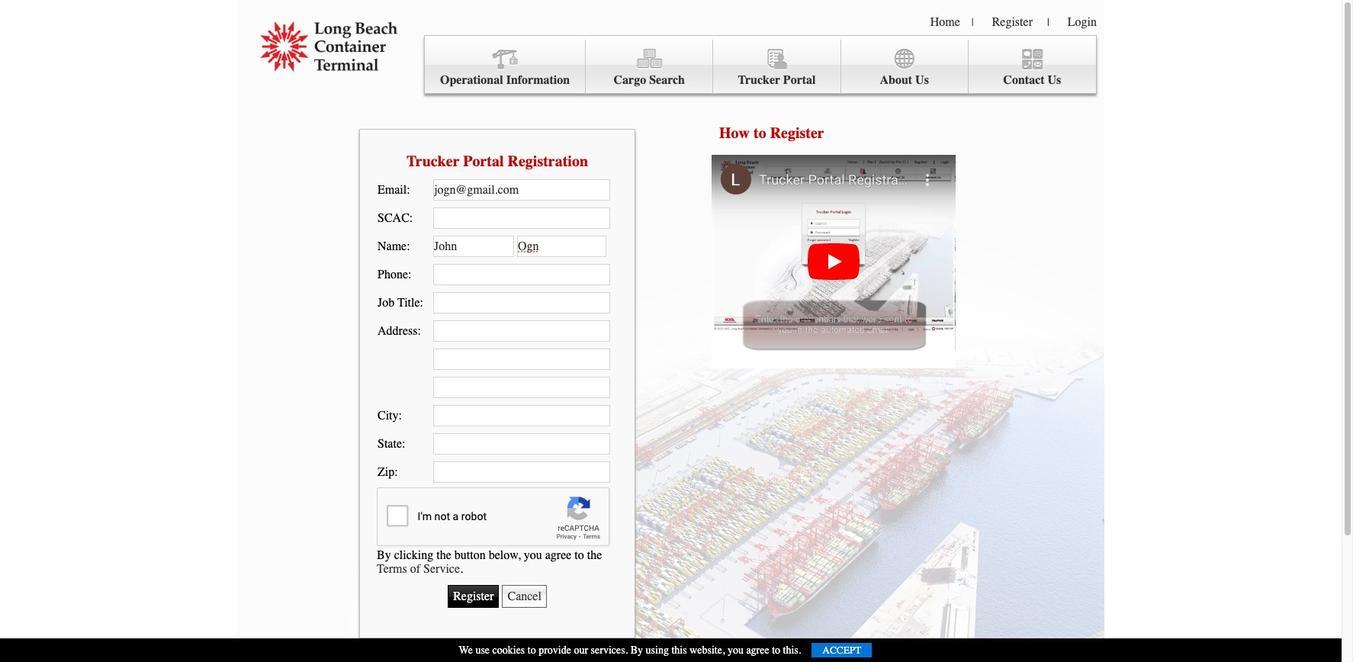 Task type: locate. For each thing, give the bounding box(es) containing it.
to left this.
[[772, 644, 781, 657]]

Phone text field
[[433, 264, 610, 285]]

cargo
[[614, 73, 646, 87]]

: down title
[[418, 324, 421, 338]]

.
[[460, 562, 463, 576]]

0 horizontal spatial register
[[770, 124, 825, 142]]

us right contact
[[1048, 73, 1062, 87]]

0 horizontal spatial |
[[972, 16, 974, 29]]

operational information link
[[425, 40, 586, 94]]

Email text field
[[433, 179, 610, 201]]

registration
[[508, 152, 588, 170]]

how to register
[[720, 124, 825, 142]]

| left login
[[1048, 16, 1050, 29]]

portal up the how to register
[[784, 73, 816, 87]]

clicking
[[394, 548, 434, 562]]

1 vertical spatial trucker
[[407, 152, 460, 170]]

you right 'below,'
[[524, 548, 542, 562]]

1 us from the left
[[916, 73, 929, 87]]

cargo search
[[614, 73, 685, 87]]

: down scac :
[[407, 240, 410, 253]]

: down state :
[[395, 465, 398, 479]]

trucker portal registration
[[407, 152, 588, 170]]

portal inside "link"
[[784, 73, 816, 87]]

0 vertical spatial agree
[[545, 548, 572, 562]]

by left clicking
[[377, 548, 391, 562]]

|
[[972, 16, 974, 29], [1048, 16, 1050, 29]]

0 vertical spatial portal
[[784, 73, 816, 87]]

this.
[[783, 644, 801, 657]]

by left using
[[631, 644, 643, 657]]

: for name :
[[407, 240, 410, 253]]

agree
[[545, 548, 572, 562], [747, 644, 770, 657]]

provide
[[539, 644, 571, 657]]

State text field
[[433, 433, 610, 455]]

the
[[437, 548, 452, 562], [587, 548, 602, 562]]

trucker inside trucker portal "link"
[[738, 73, 781, 87]]

us right about
[[916, 73, 929, 87]]

register down trucker portal
[[770, 124, 825, 142]]

1 horizontal spatial register
[[992, 15, 1033, 29]]

:
[[407, 183, 410, 197], [410, 211, 413, 225], [407, 240, 410, 253], [408, 268, 412, 282], [420, 296, 424, 310], [418, 324, 421, 338], [399, 409, 402, 423], [402, 437, 406, 451], [395, 465, 398, 479]]

about
[[880, 73, 913, 87]]

trucker up email :
[[407, 152, 460, 170]]

Zip text field
[[433, 462, 610, 483]]

email
[[378, 183, 407, 197]]

1 horizontal spatial by
[[631, 644, 643, 657]]

0 horizontal spatial us
[[916, 73, 929, 87]]

to inside by clicking the button below, you agree to the terms of service .
[[575, 548, 584, 562]]

1 vertical spatial agree
[[747, 644, 770, 657]]

cancel
[[508, 589, 542, 603]]

register up contact us link
[[992, 15, 1033, 29]]

trucker portal link
[[714, 40, 841, 94]]

portal
[[784, 73, 816, 87], [463, 152, 504, 170]]

accept button
[[812, 643, 872, 658]]

1 horizontal spatial trucker
[[738, 73, 781, 87]]

contact us link
[[969, 40, 1096, 94]]

this
[[672, 644, 687, 657]]

to
[[754, 124, 767, 142], [575, 548, 584, 562], [528, 644, 536, 657], [772, 644, 781, 657]]

job
[[378, 296, 395, 310]]

1 horizontal spatial us
[[1048, 73, 1062, 87]]

portal up the email text box
[[463, 152, 504, 170]]

trucker up the how to register
[[738, 73, 781, 87]]

None text field
[[433, 377, 610, 398]]

us
[[916, 73, 929, 87], [1048, 73, 1062, 87]]

login
[[1068, 15, 1097, 29]]

agree up cancel button
[[545, 548, 572, 562]]

None submit
[[448, 585, 499, 608]]

1 horizontal spatial you
[[728, 644, 744, 657]]

you
[[524, 548, 542, 562], [728, 644, 744, 657]]

0 vertical spatial you
[[524, 548, 542, 562]]

accept
[[823, 645, 862, 656]]

: for phone :
[[408, 268, 412, 282]]

scac
[[378, 211, 410, 225]]

0 horizontal spatial by
[[377, 548, 391, 562]]

phone
[[378, 268, 408, 282]]

terms of service link
[[377, 562, 460, 576]]

you right "website,"
[[728, 644, 744, 657]]

: up scac :
[[407, 183, 410, 197]]

| right home link
[[972, 16, 974, 29]]

1 horizontal spatial portal
[[784, 73, 816, 87]]

: up title
[[408, 268, 412, 282]]

2 us from the left
[[1048, 73, 1062, 87]]

state :
[[378, 437, 406, 451]]

to right 'below,'
[[575, 548, 584, 562]]

button
[[455, 548, 486, 562]]

agree left this.
[[747, 644, 770, 657]]

our
[[574, 644, 588, 657]]

phone :
[[378, 268, 412, 282]]

1 the from the left
[[437, 548, 452, 562]]

portal for trucker portal
[[784, 73, 816, 87]]

trucker
[[738, 73, 781, 87], [407, 152, 460, 170]]

portal for trucker portal registration
[[463, 152, 504, 170]]

title
[[398, 296, 420, 310]]

1 horizontal spatial the
[[587, 548, 602, 562]]

us for contact us
[[1048, 73, 1062, 87]]

Name text field
[[433, 236, 514, 257]]

city :
[[378, 409, 402, 423]]

: up state :
[[399, 409, 402, 423]]

: for scac :
[[410, 211, 413, 225]]

menu bar
[[424, 35, 1097, 94]]

by
[[377, 548, 391, 562], [631, 644, 643, 657]]

0 vertical spatial trucker
[[738, 73, 781, 87]]

you inside by clicking the button below, you agree to the terms of service .
[[524, 548, 542, 562]]

0 vertical spatial by
[[377, 548, 391, 562]]

: for city :
[[399, 409, 402, 423]]

0 horizontal spatial portal
[[463, 152, 504, 170]]

0 horizontal spatial trucker
[[407, 152, 460, 170]]

None text field
[[433, 349, 610, 370]]

use
[[476, 644, 490, 657]]

0 horizontal spatial you
[[524, 548, 542, 562]]

contact
[[1004, 73, 1045, 87]]

0 horizontal spatial the
[[437, 548, 452, 562]]

: for email :
[[407, 183, 410, 197]]

1 vertical spatial portal
[[463, 152, 504, 170]]

below,
[[489, 548, 521, 562]]

1 horizontal spatial |
[[1048, 16, 1050, 29]]

: down city :
[[402, 437, 406, 451]]

login link
[[1068, 15, 1097, 29]]

using
[[646, 644, 669, 657]]

search
[[649, 73, 685, 87]]

by inside by clicking the button below, you agree to the terms of service .
[[377, 548, 391, 562]]

1 vertical spatial you
[[728, 644, 744, 657]]

name :
[[378, 240, 410, 253]]

information
[[506, 73, 570, 87]]

: down email :
[[410, 211, 413, 225]]

of
[[410, 562, 421, 576]]

Last Name text field
[[517, 236, 607, 257]]

register
[[992, 15, 1033, 29], [770, 124, 825, 142]]

0 horizontal spatial agree
[[545, 548, 572, 562]]



Task type: describe. For each thing, give the bounding box(es) containing it.
: right job
[[420, 296, 424, 310]]

operational information
[[440, 73, 570, 87]]

us for about us
[[916, 73, 929, 87]]

trucker for trucker portal
[[738, 73, 781, 87]]

1 | from the left
[[972, 16, 974, 29]]

City text field
[[433, 405, 610, 427]]

2 the from the left
[[587, 548, 602, 562]]

website,
[[690, 644, 725, 657]]

home link
[[931, 15, 961, 29]]

services.
[[591, 644, 628, 657]]

service
[[424, 562, 460, 576]]

home
[[931, 15, 961, 29]]

city
[[378, 409, 399, 423]]

terms
[[377, 562, 407, 576]]

zip :
[[378, 465, 398, 479]]

1 vertical spatial register
[[770, 124, 825, 142]]

state
[[378, 437, 402, 451]]

about us link
[[841, 40, 969, 94]]

we use cookies to provide our services. by using this website, you agree to this.
[[459, 644, 801, 657]]

zip
[[378, 465, 395, 479]]

address :
[[378, 324, 421, 338]]

1 vertical spatial by
[[631, 644, 643, 657]]

SCAC text field
[[433, 208, 610, 229]]

cookies
[[493, 644, 525, 657]]

by clicking the button below, you agree to the terms of service .
[[377, 548, 602, 576]]

0 vertical spatial register
[[992, 15, 1033, 29]]

Address text field
[[433, 320, 610, 342]]

to right how at right top
[[754, 124, 767, 142]]

register link
[[992, 15, 1033, 29]]

1 horizontal spatial agree
[[747, 644, 770, 657]]

2 | from the left
[[1048, 16, 1050, 29]]

trucker for trucker portal registration
[[407, 152, 460, 170]]

cancel button
[[502, 585, 547, 608]]

we
[[459, 644, 473, 657]]

cargo search link
[[586, 40, 714, 94]]

contact us
[[1004, 73, 1062, 87]]

trucker portal
[[738, 73, 816, 87]]

job title :
[[378, 296, 424, 310]]

address
[[378, 324, 418, 338]]

email :
[[378, 183, 410, 197]]

to left provide
[[528, 644, 536, 657]]

: for zip :
[[395, 465, 398, 479]]

operational
[[440, 73, 503, 87]]

about us
[[880, 73, 929, 87]]

name
[[378, 240, 407, 253]]

scac :
[[378, 211, 413, 225]]

: for state :
[[402, 437, 406, 451]]

menu bar containing operational information
[[424, 35, 1097, 94]]

how
[[720, 124, 750, 142]]

: for address :
[[418, 324, 421, 338]]

Job Title text field
[[433, 292, 610, 314]]

agree inside by clicking the button below, you agree to the terms of service .
[[545, 548, 572, 562]]



Task type: vqa. For each thing, say whether or not it's contained in the screenshot.
REGISTER
yes



